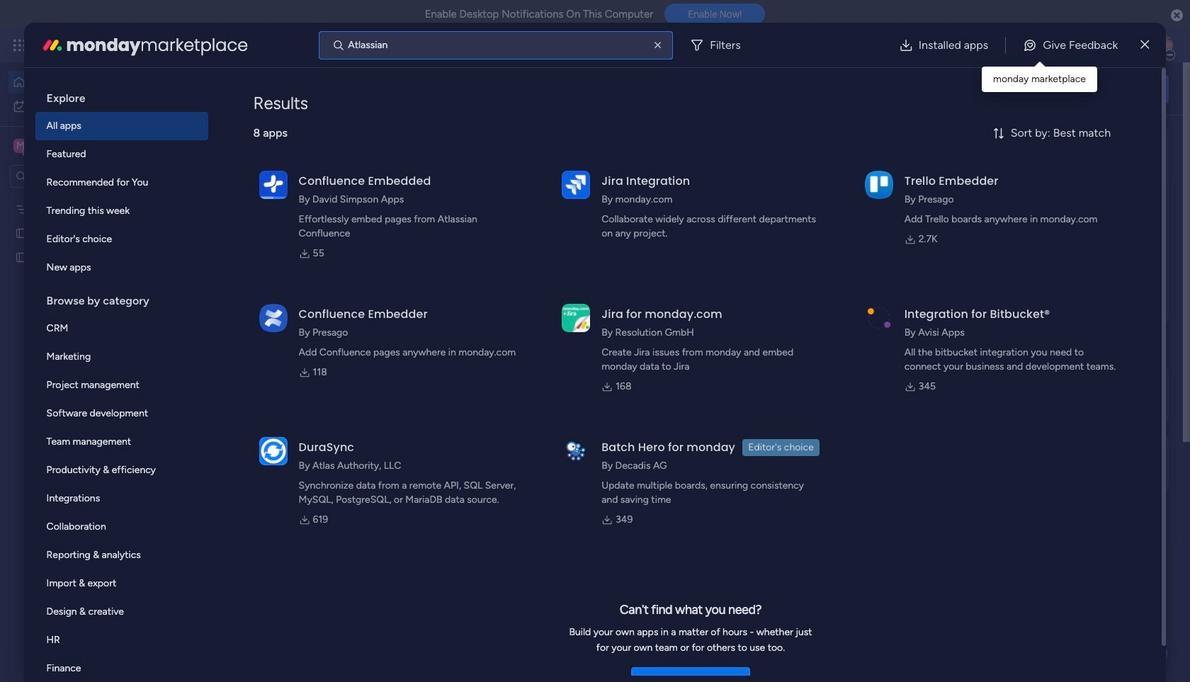 Task type: vqa. For each thing, say whether or not it's contained in the screenshot.
Workspace options icon
no



Task type: describe. For each thing, give the bounding box(es) containing it.
Search in workspace field
[[30, 168, 118, 185]]

v2 bolt switch image
[[1079, 81, 1087, 97]]

component image
[[700, 309, 713, 322]]

2 heading from the top
[[35, 282, 208, 315]]

update feed image
[[970, 38, 984, 52]]

dapulse close image
[[1172, 9, 1184, 23]]

1 image
[[981, 29, 994, 45]]

dapulse x slim image
[[1141, 37, 1150, 54]]

help image
[[1099, 38, 1113, 52]]

public board image
[[15, 250, 28, 264]]

workspace selection element
[[13, 138, 118, 156]]

v2 user feedback image
[[968, 81, 979, 97]]

see plans image
[[235, 38, 248, 53]]

help center element
[[957, 435, 1169, 492]]



Task type: locate. For each thing, give the bounding box(es) containing it.
workspace image
[[13, 138, 28, 154]]

public board image
[[15, 226, 28, 240], [237, 461, 252, 476]]

getting started element
[[957, 367, 1169, 423]]

0 vertical spatial public board image
[[15, 226, 28, 240]]

monday marketplace image right "select product" icon
[[41, 34, 64, 56]]

notifications image
[[939, 38, 953, 52]]

1 vertical spatial heading
[[35, 282, 208, 315]]

1 horizontal spatial public board image
[[237, 461, 252, 476]]

templates image image
[[970, 135, 1157, 233]]

james peterson image
[[1151, 34, 1174, 57]]

1 heading from the top
[[35, 79, 208, 112]]

1 horizontal spatial monday marketplace image
[[1033, 38, 1047, 52]]

0 horizontal spatial monday marketplace image
[[41, 34, 64, 56]]

quick search results list box
[[219, 161, 923, 522]]

monday marketplace image right invite members image
[[1033, 38, 1047, 52]]

1 vertical spatial public board image
[[237, 461, 252, 476]]

invite members image
[[1002, 38, 1016, 52]]

0 vertical spatial heading
[[35, 79, 208, 112]]

app logo image
[[865, 170, 894, 199], [259, 171, 287, 199], [562, 171, 591, 199], [259, 304, 287, 332], [562, 304, 591, 332], [865, 304, 894, 332], [562, 437, 591, 466], [259, 437, 287, 465]]

monday marketplace image
[[41, 34, 64, 56], [1033, 38, 1047, 52]]

option
[[9, 71, 172, 94], [9, 95, 172, 118], [35, 112, 208, 140], [35, 140, 208, 169], [35, 169, 208, 197], [0, 196, 181, 199], [35, 197, 208, 225], [35, 225, 208, 254], [35, 254, 208, 282], [35, 315, 208, 343], [35, 343, 208, 371], [35, 371, 208, 400], [35, 400, 208, 428], [35, 428, 208, 456], [35, 456, 208, 485], [35, 485, 208, 513], [35, 513, 208, 542], [35, 542, 208, 570], [35, 570, 208, 598], [35, 598, 208, 627], [35, 627, 208, 655], [35, 655, 208, 683]]

search everything image
[[1067, 38, 1082, 52]]

heading
[[35, 79, 208, 112], [35, 282, 208, 315]]

list box
[[35, 79, 208, 683], [0, 194, 181, 460]]

select product image
[[13, 38, 27, 52]]

0 horizontal spatial public board image
[[15, 226, 28, 240]]



